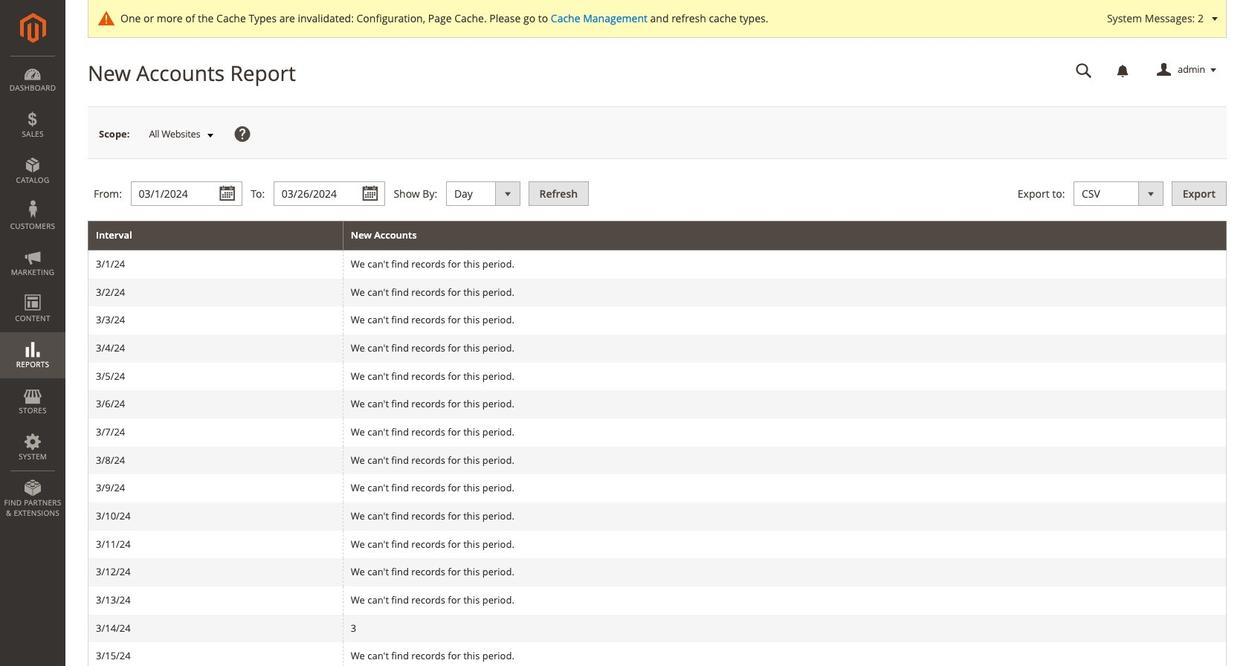 Task type: vqa. For each thing, say whether or not it's contained in the screenshot.
menu bar
yes



Task type: locate. For each thing, give the bounding box(es) containing it.
magento admin panel image
[[20, 13, 46, 43]]

menu bar
[[0, 56, 65, 526]]

None text field
[[1066, 57, 1103, 83], [131, 182, 242, 206], [274, 182, 385, 206], [1066, 57, 1103, 83], [131, 182, 242, 206], [274, 182, 385, 206]]



